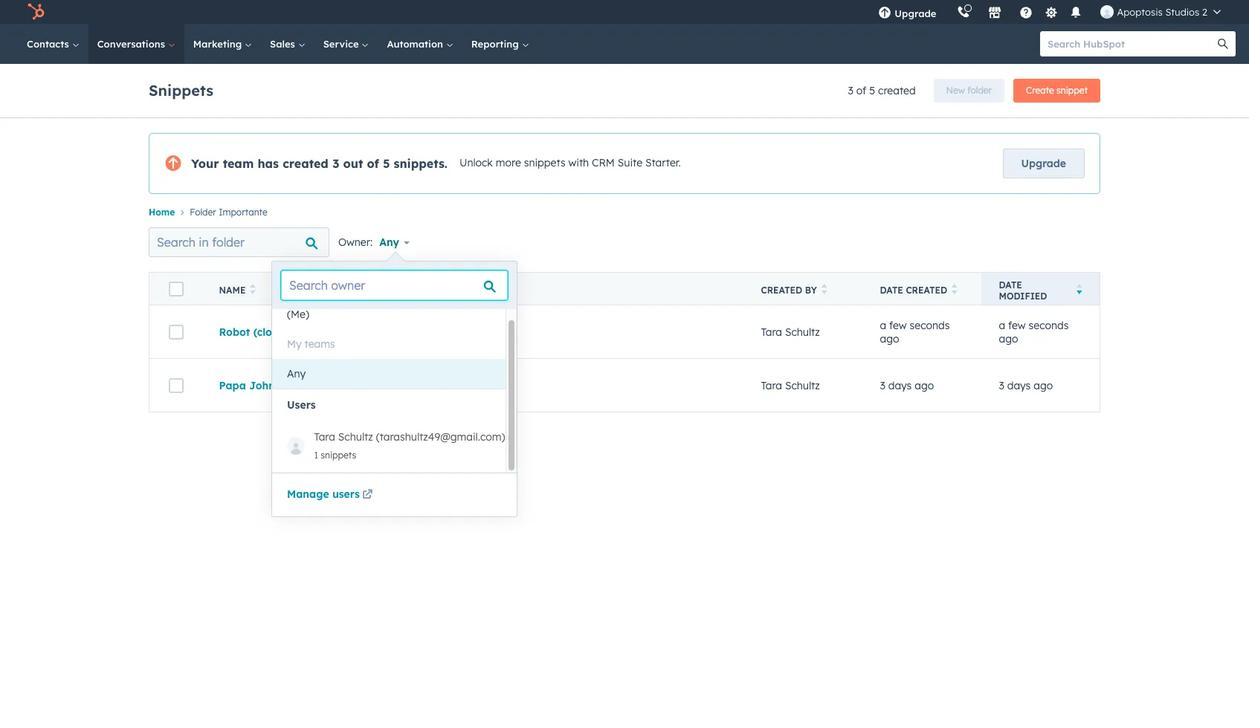 Task type: locate. For each thing, give the bounding box(es) containing it.
press to sort. image inside "date created" button
[[952, 284, 958, 295]]

unlock more snippets with crm suite starter.
[[460, 156, 681, 170]]

menu item
[[947, 0, 950, 24]]

Search search field
[[149, 228, 330, 258]]

contacts
[[27, 38, 72, 50]]

snippets right 1
[[321, 450, 356, 461]]

menu containing apoptosis studios 2
[[868, 0, 1232, 24]]

1 vertical spatial any
[[287, 367, 306, 381]]

2 tara schultz from the top
[[761, 379, 820, 393]]

calling icon image
[[958, 6, 971, 19]]

0 horizontal spatial snippets
[[321, 450, 356, 461]]

tara schultz (tarashultz49@gmail.com) option
[[287, 420, 506, 473]]

date created
[[880, 285, 948, 296]]

1 vertical spatial created
[[283, 156, 329, 171]]

created inside the snippets banner
[[879, 84, 916, 97]]

snippets
[[524, 156, 566, 170], [321, 450, 356, 461]]

out
[[343, 156, 363, 171]]

(me) button
[[272, 300, 506, 330]]

press to sort. element right date created
[[952, 284, 958, 297]]

unlock
[[460, 156, 493, 170]]

press to sort. image for date created
[[952, 284, 958, 295]]

tara schultz (tarashultz49@gmail.com) 1 snippets
[[314, 431, 506, 461]]

seconds
[[910, 319, 950, 332], [1029, 319, 1069, 332]]

1 horizontal spatial seconds
[[1029, 319, 1069, 332]]

team
[[223, 156, 254, 171]]

2 press to sort. image from the left
[[952, 284, 958, 295]]

1 horizontal spatial snippets
[[524, 156, 566, 170]]

few down modified
[[1009, 319, 1026, 332]]

conversations
[[97, 38, 168, 50]]

created inside "date created" button
[[906, 285, 948, 296]]

press to sort. image
[[250, 284, 256, 295], [952, 284, 958, 295]]

of inside the snippets banner
[[857, 84, 867, 97]]

0 horizontal spatial few
[[890, 319, 907, 332]]

snippets left with
[[524, 156, 566, 170]]

automation link
[[378, 24, 463, 64]]

press to sort. image inside 'name' "button"
[[250, 284, 256, 295]]

users
[[287, 399, 316, 412]]

of
[[857, 84, 867, 97], [367, 156, 379, 171]]

a few seconds ago
[[880, 319, 950, 346], [999, 319, 1069, 346]]

folder
[[968, 85, 992, 96]]

0 horizontal spatial 5
[[383, 156, 390, 171]]

navigation
[[149, 203, 1101, 222]]

0 vertical spatial created
[[879, 84, 916, 97]]

2 vertical spatial created
[[906, 285, 948, 296]]

apoptosis studios 2 button
[[1092, 0, 1230, 24]]

schultz
[[786, 326, 820, 339], [786, 379, 820, 393], [338, 431, 373, 444]]

a few seconds ago down date created
[[880, 319, 950, 346]]

users button
[[272, 393, 506, 418]]

by
[[805, 285, 817, 296]]

any inside button
[[287, 367, 306, 381]]

link opens in a new window image
[[363, 487, 373, 505]]

1 horizontal spatial 5
[[870, 84, 876, 97]]

1 horizontal spatial a
[[999, 319, 1006, 332]]

0 vertical spatial of
[[857, 84, 867, 97]]

date left descending sort. press to sort ascending. icon
[[999, 280, 1023, 291]]

tara
[[761, 326, 783, 339], [761, 379, 783, 393], [314, 431, 335, 444]]

1 vertical spatial snippets
[[321, 450, 356, 461]]

0 vertical spatial schultz
[[786, 326, 820, 339]]

0 horizontal spatial 3 days ago
[[880, 379, 935, 393]]

0 horizontal spatial days
[[889, 379, 912, 393]]

list box
[[272, 300, 517, 473]]

0 horizontal spatial upgrade
[[895, 7, 937, 19]]

snippet
[[1057, 85, 1088, 96]]

0 vertical spatial any
[[380, 236, 400, 249]]

0 horizontal spatial a
[[880, 319, 887, 332]]

link opens in a new window image
[[363, 490, 373, 501]]

0 horizontal spatial seconds
[[910, 319, 950, 332]]

few
[[890, 319, 907, 332], [1009, 319, 1026, 332]]

create snippet
[[1027, 85, 1088, 96]]

new folder button
[[934, 79, 1005, 103]]

date inside date modified
[[999, 280, 1023, 291]]

press to sort. image right name
[[250, 284, 256, 295]]

date
[[999, 280, 1023, 291], [880, 285, 904, 296]]

created by
[[761, 285, 817, 296]]

0 vertical spatial 5
[[870, 84, 876, 97]]

settings image
[[1045, 6, 1059, 20]]

1 vertical spatial tara
[[761, 379, 783, 393]]

help image
[[1020, 7, 1034, 20]]

any button
[[272, 359, 506, 389]]

papa johns link
[[219, 379, 280, 393]]

0 horizontal spatial press to sort. element
[[250, 284, 256, 297]]

a down modified
[[999, 319, 1006, 332]]

1 seconds from the left
[[910, 319, 950, 332]]

apoptosis
[[1118, 6, 1163, 18]]

1 vertical spatial tara schultz
[[761, 379, 820, 393]]

press to sort. element right name
[[250, 284, 256, 297]]

1 horizontal spatial of
[[857, 84, 867, 97]]

with
[[569, 156, 589, 170]]

0 horizontal spatial press to sort. image
[[250, 284, 256, 295]]

ago
[[880, 332, 900, 346], [999, 332, 1019, 346], [915, 379, 935, 393], [1034, 379, 1054, 393]]

2 days from the left
[[1008, 379, 1031, 393]]

snippets inside tara schultz (tarashultz49@gmail.com) 1 snippets
[[321, 450, 356, 461]]

tara schultz image
[[1101, 5, 1115, 19]]

upgrade down create
[[1022, 157, 1067, 170]]

1 a from the left
[[880, 319, 887, 332]]

any right owner: in the left top of the page
[[380, 236, 400, 249]]

upgrade right the upgrade "image"
[[895, 7, 937, 19]]

owner:
[[338, 236, 373, 249]]

5
[[870, 84, 876, 97], [383, 156, 390, 171]]

suite
[[618, 156, 643, 170]]

home
[[149, 207, 175, 218]]

search button
[[1211, 31, 1236, 57]]

few down date created
[[890, 319, 907, 332]]

press to sort. element inside "date created" button
[[952, 284, 958, 297]]

users
[[332, 488, 360, 501]]

a
[[880, 319, 887, 332], [999, 319, 1006, 332]]

any button
[[379, 228, 419, 258]]

1 tara schultz from the top
[[761, 326, 820, 339]]

Search owner search field
[[281, 271, 508, 301]]

0 vertical spatial tara schultz
[[761, 326, 820, 339]]

any
[[380, 236, 400, 249], [287, 367, 306, 381]]

1 press to sort. element from the left
[[250, 284, 256, 297]]

upgrade image
[[879, 7, 892, 20]]

folder
[[190, 207, 216, 218]]

1 horizontal spatial 3 days ago
[[999, 379, 1054, 393]]

menu
[[868, 0, 1232, 24]]

create
[[1027, 85, 1055, 96]]

1 vertical spatial schultz
[[786, 379, 820, 393]]

1 horizontal spatial a few seconds ago
[[999, 319, 1069, 346]]

1 horizontal spatial date
[[999, 280, 1023, 291]]

0 horizontal spatial any
[[287, 367, 306, 381]]

1 horizontal spatial press to sort. image
[[952, 284, 958, 295]]

1 vertical spatial of
[[367, 156, 379, 171]]

days
[[889, 379, 912, 393], [1008, 379, 1031, 393]]

a down date created
[[880, 319, 887, 332]]

tara schultz for a
[[761, 326, 820, 339]]

1 vertical spatial upgrade
[[1022, 157, 1067, 170]]

tara schultz
[[761, 326, 820, 339], [761, 379, 820, 393]]

1 vertical spatial 5
[[383, 156, 390, 171]]

1 horizontal spatial few
[[1009, 319, 1026, 332]]

3
[[848, 84, 854, 97], [332, 156, 340, 171], [880, 379, 886, 393], [999, 379, 1005, 393]]

2 press to sort. element from the left
[[822, 284, 827, 297]]

papa johns
[[219, 379, 280, 393]]

tara for a
[[761, 326, 783, 339]]

1 press to sort. image from the left
[[250, 284, 256, 295]]

(me)
[[287, 308, 309, 321]]

home button
[[149, 207, 175, 218]]

date inside "date created" button
[[880, 285, 904, 296]]

0 vertical spatial upgrade
[[895, 7, 937, 19]]

date created button
[[863, 273, 982, 306]]

0 horizontal spatial date
[[880, 285, 904, 296]]

any down my
[[287, 367, 306, 381]]

1 horizontal spatial days
[[1008, 379, 1031, 393]]

a few seconds ago down modified
[[999, 319, 1069, 346]]

1 horizontal spatial upgrade
[[1022, 157, 1067, 170]]

press to sort. element inside created by "button"
[[822, 284, 827, 297]]

(tarashultz49@gmail.com)
[[376, 431, 506, 444]]

2 horizontal spatial press to sort. element
[[952, 284, 958, 297]]

3 press to sort. element from the left
[[952, 284, 958, 297]]

has
[[258, 156, 279, 171]]

0 vertical spatial snippets
[[524, 156, 566, 170]]

seconds down date modified button
[[1029, 319, 1069, 332]]

tara inside tara schultz (tarashultz49@gmail.com) 1 snippets
[[314, 431, 335, 444]]

press to sort. element right the by
[[822, 284, 827, 297]]

date for date modified
[[999, 280, 1023, 291]]

press to sort. element
[[250, 284, 256, 297], [822, 284, 827, 297], [952, 284, 958, 297]]

created
[[761, 285, 803, 296]]

date right press to sort. icon
[[880, 285, 904, 296]]

3 days ago
[[880, 379, 935, 393], [999, 379, 1054, 393]]

snippets banner
[[149, 74, 1101, 103]]

2 vertical spatial tara
[[314, 431, 335, 444]]

created
[[879, 84, 916, 97], [283, 156, 329, 171], [906, 285, 948, 296]]

2 vertical spatial schultz
[[338, 431, 373, 444]]

created for has
[[283, 156, 329, 171]]

0 horizontal spatial a few seconds ago
[[880, 319, 950, 346]]

snippets.
[[394, 156, 448, 171]]

seconds down "date created" button
[[910, 319, 950, 332]]

0 horizontal spatial of
[[367, 156, 379, 171]]

0 vertical spatial tara
[[761, 326, 783, 339]]

robot
[[219, 326, 250, 339]]

1 horizontal spatial any
[[380, 236, 400, 249]]

press to sort. image right date created
[[952, 284, 958, 295]]

upgrade
[[895, 7, 937, 19], [1022, 157, 1067, 170]]

1 horizontal spatial press to sort. element
[[822, 284, 827, 297]]

press to sort. element inside 'name' "button"
[[250, 284, 256, 297]]



Task type: describe. For each thing, give the bounding box(es) containing it.
2 few from the left
[[1009, 319, 1026, 332]]

new folder
[[947, 85, 992, 96]]

modified
[[999, 291, 1048, 302]]

service link
[[314, 24, 378, 64]]

notifications image
[[1070, 7, 1083, 20]]

2 3 days ago from the left
[[999, 379, 1054, 393]]

marketplaces button
[[980, 0, 1011, 24]]

hubspot link
[[18, 3, 56, 21]]

date modified
[[999, 280, 1048, 302]]

created by button
[[744, 273, 863, 306]]

robot (clone)
[[219, 326, 289, 339]]

service
[[323, 38, 362, 50]]

tara schultz for 3
[[761, 379, 820, 393]]

schultz for 3
[[786, 379, 820, 393]]

your team has created 3 out of 5 snippets.
[[191, 156, 448, 171]]

5 inside the snippets banner
[[870, 84, 876, 97]]

name
[[219, 285, 246, 296]]

create snippet button
[[1014, 79, 1101, 103]]

2 a from the left
[[999, 319, 1006, 332]]

manage users
[[287, 488, 360, 501]]

crm
[[592, 156, 615, 170]]

2 a few seconds ago from the left
[[999, 319, 1069, 346]]

johns
[[249, 379, 280, 393]]

teams
[[305, 338, 335, 351]]

manage users link
[[287, 487, 376, 505]]

marketing
[[193, 38, 245, 50]]

settings link
[[1043, 4, 1061, 20]]

help button
[[1014, 0, 1040, 24]]

schultz inside tara schultz (tarashultz49@gmail.com) 1 snippets
[[338, 431, 373, 444]]

tara for 3
[[761, 379, 783, 393]]

folder importante
[[190, 207, 268, 218]]

any inside dropdown button
[[380, 236, 400, 249]]

search image
[[1219, 39, 1229, 49]]

marketplaces image
[[989, 7, 1002, 20]]

snippets
[[149, 81, 213, 99]]

notifications button
[[1064, 0, 1089, 24]]

more
[[496, 156, 521, 170]]

press to sort. image
[[822, 284, 827, 295]]

studios
[[1166, 6, 1200, 18]]

reporting link
[[463, 24, 538, 64]]

importante
[[219, 207, 268, 218]]

created for 5
[[879, 84, 916, 97]]

reporting
[[471, 38, 522, 50]]

1 few from the left
[[890, 319, 907, 332]]

date for date created
[[880, 285, 904, 296]]

3 of 5 created
[[848, 84, 916, 97]]

manage
[[287, 488, 329, 501]]

my teams
[[287, 338, 335, 351]]

date modified button
[[982, 273, 1101, 306]]

press to sort. image for name
[[250, 284, 256, 295]]

your
[[191, 156, 219, 171]]

2
[[1203, 6, 1208, 18]]

navigation containing home
[[149, 203, 1101, 222]]

papa
[[219, 379, 246, 393]]

name button
[[201, 273, 744, 306]]

(clone)
[[253, 326, 289, 339]]

apoptosis studios 2
[[1118, 6, 1208, 18]]

contacts link
[[18, 24, 88, 64]]

conversations link
[[88, 24, 184, 64]]

marketing link
[[184, 24, 261, 64]]

schultz for a
[[786, 326, 820, 339]]

list box containing (me)
[[272, 300, 517, 473]]

automation
[[387, 38, 446, 50]]

press to sort. element for created by
[[822, 284, 827, 297]]

2 seconds from the left
[[1029, 319, 1069, 332]]

3 inside the snippets banner
[[848, 84, 854, 97]]

upgrade link
[[1003, 149, 1085, 179]]

my
[[287, 338, 302, 351]]

calling icon button
[[952, 2, 977, 22]]

press to sort. element for name
[[250, 284, 256, 297]]

my teams button
[[272, 330, 506, 359]]

robot (clone) link
[[219, 326, 289, 339]]

starter.
[[646, 156, 681, 170]]

press to sort. element for date created
[[952, 284, 958, 297]]

Search HubSpot search field
[[1041, 31, 1223, 57]]

hubspot image
[[27, 3, 45, 21]]

1 days from the left
[[889, 379, 912, 393]]

1 3 days ago from the left
[[880, 379, 935, 393]]

sales
[[270, 38, 298, 50]]

new
[[947, 85, 966, 96]]

descending sort. press to sort ascending. image
[[1077, 284, 1082, 295]]

descending sort. press to sort ascending. element
[[1077, 284, 1082, 297]]

sales link
[[261, 24, 314, 64]]

1 a few seconds ago from the left
[[880, 319, 950, 346]]

1
[[314, 450, 318, 461]]



Task type: vqa. For each thing, say whether or not it's contained in the screenshot.
RUBY ANDERSON "image"
no



